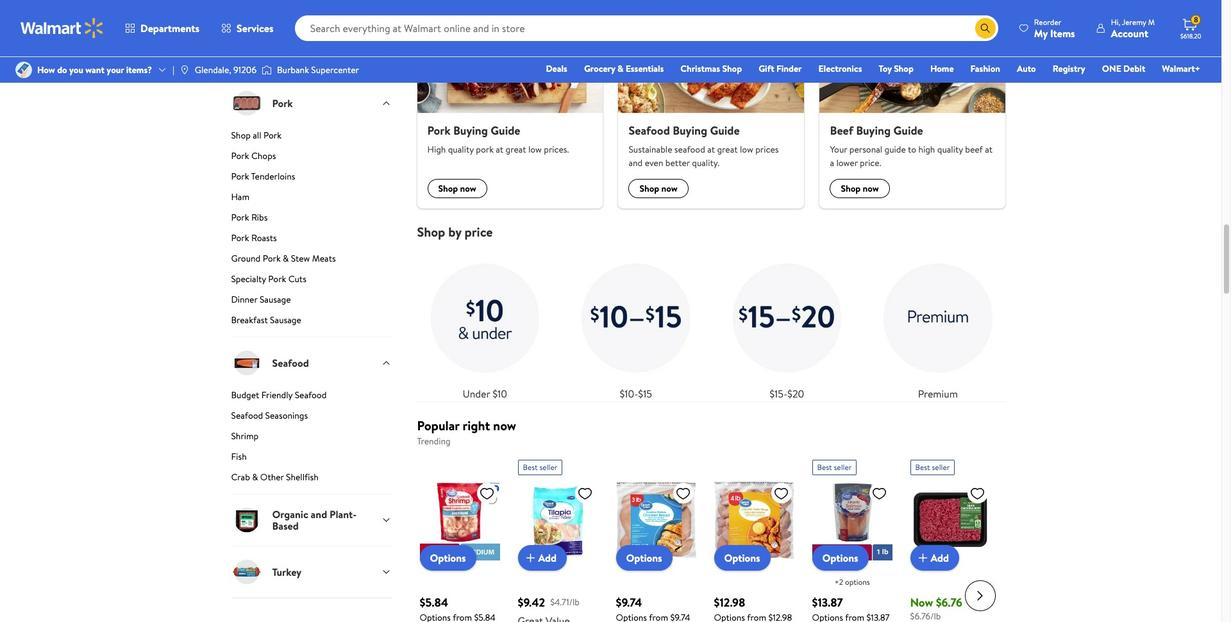 Task type: vqa. For each thing, say whether or not it's contained in the screenshot.
"Polaroid Film" image
no



Task type: locate. For each thing, give the bounding box(es) containing it.
breasts
[[265, 54, 293, 67]]

$15
[[638, 387, 652, 401]]

trending
[[417, 435, 451, 448]]

0 horizontal spatial add button
[[518, 545, 567, 571]]

pork up ham
[[231, 170, 249, 183]]

seafood seasonings link
[[231, 409, 392, 427]]

2 horizontal spatial seller
[[932, 462, 950, 473]]

now for beef
[[863, 182, 879, 195]]

1 horizontal spatial add
[[931, 551, 949, 565]]

ground
[[231, 252, 261, 265]]

2 buying from the left
[[673, 122, 708, 138]]

$15-$20 link
[[719, 250, 855, 401]]

low inside pork buying guide high quality pork at great low prices.
[[528, 143, 542, 156]]

glendale,
[[195, 63, 231, 76]]

my
[[1034, 26, 1048, 40]]

seafood for seafood
[[272, 356, 309, 370]]

add up '$9.42 $4.71/lb'
[[538, 551, 557, 565]]

1 horizontal spatial shop now
[[640, 182, 678, 195]]

 image right |
[[179, 65, 190, 75]]

3 best from the left
[[916, 462, 930, 473]]

great
[[506, 143, 526, 156], [717, 143, 738, 156]]

now down pork
[[460, 182, 476, 195]]

pork inside pork ribs link
[[231, 211, 249, 224]]

chicken for thighs,
[[231, 34, 263, 46]]

1 vertical spatial and
[[311, 507, 327, 521]]

1 horizontal spatial guide
[[710, 122, 740, 138]]

1 horizontal spatial best
[[817, 462, 832, 473]]

buying up seafood
[[673, 122, 708, 138]]

best seller up all natural* 93% lean/7% fat lean ground beef, 1 lb tray image
[[916, 462, 950, 473]]

0 vertical spatial and
[[629, 157, 643, 169]]

1 at from the left
[[496, 143, 504, 156]]

options up $12.98
[[724, 551, 760, 565]]

shop all pork
[[231, 129, 282, 142]]

2 add button from the left
[[910, 545, 960, 571]]

beef
[[965, 143, 983, 156]]

guide up quality.
[[710, 122, 740, 138]]

1 low from the left
[[528, 143, 542, 156]]

glendale, 91206
[[195, 63, 257, 76]]

great up quality.
[[717, 143, 738, 156]]

pork left cuts
[[268, 273, 286, 286]]

at up quality.
[[708, 143, 715, 156]]

guide inside beef buying guide your personal guide to high quality beef at a lower price.
[[894, 122, 923, 138]]

2 horizontal spatial guide
[[894, 122, 923, 138]]

0 horizontal spatial guide
[[491, 122, 521, 138]]

jeremy
[[1122, 16, 1147, 27]]

shop now down 'even'
[[640, 182, 678, 195]]

0 vertical spatial list
[[410, 9, 1014, 209]]

pork up ground
[[231, 232, 249, 245]]

2 options from the left
[[626, 551, 662, 565]]

plant-
[[330, 507, 357, 521]]

1 horizontal spatial quality
[[938, 143, 963, 156]]

guide for pork buying guide
[[491, 122, 521, 138]]

list containing under $10
[[410, 240, 1014, 401]]

pork right 'all'
[[264, 129, 282, 142]]

2 list from the top
[[410, 240, 1014, 401]]

shop down high at top
[[438, 182, 458, 195]]

quality right high
[[938, 143, 963, 156]]

guide up pork
[[491, 122, 521, 138]]

2 guide from the left
[[710, 122, 740, 138]]

pork up specialty pork cuts
[[263, 252, 281, 265]]

price
[[465, 223, 493, 241]]

shop now down the price.
[[841, 182, 879, 195]]

seafood up "sustainable"
[[629, 122, 670, 138]]

items?
[[126, 63, 152, 76]]

3 seller from the left
[[932, 462, 950, 473]]

crab
[[231, 471, 250, 484]]

shop down lower
[[841, 182, 861, 195]]

3 best seller from the left
[[916, 462, 950, 473]]

1 list from the top
[[410, 9, 1014, 209]]

seafood down the budget
[[231, 409, 263, 422]]

crab & other shellfish
[[231, 471, 319, 484]]

2 add to cart image from the left
[[916, 550, 931, 566]]

add to favorites list, great value all natural boneless skinless chicken breasts, 3 lb (frozen) image
[[676, 486, 691, 502]]

buying inside beef buying guide your personal guide to high quality beef at a lower price.
[[856, 122, 891, 138]]

1 add to cart image from the left
[[523, 550, 538, 566]]

3 at from the left
[[985, 143, 993, 156]]

now inside seafood buying guide list item
[[662, 182, 678, 195]]

3 shop now from the left
[[841, 182, 879, 195]]

chicken down whole
[[231, 34, 263, 46]]

3 guide from the left
[[894, 122, 923, 138]]

seafood up budget friendly seafood
[[272, 356, 309, 370]]

seller up all natural* 93% lean/7% fat lean ground beef, 1 lb tray image
[[932, 462, 950, 473]]

2 low from the left
[[740, 143, 754, 156]]

dinner
[[231, 293, 258, 306]]

0 horizontal spatial best seller
[[523, 462, 558, 473]]

great value skinless atlantic salmon portions, 1 lb (frozen) image
[[812, 481, 892, 561]]

$9.42 $4.71/lb
[[518, 595, 580, 611]]

registry
[[1053, 62, 1086, 75]]

budget friendly seafood link
[[231, 389, 392, 407]]

great value all natural boneless skinless chicken breasts, 3 lb (frozen) image
[[616, 481, 696, 561]]

1 horizontal spatial best seller
[[817, 462, 852, 473]]

pork roasts
[[231, 232, 277, 245]]

1 horizontal spatial add to cart image
[[916, 550, 931, 566]]

add button for the great value frozen tilapia skinless & boneless fillets, 2 lb image
[[518, 545, 567, 571]]

high
[[919, 143, 935, 156]]

2 add from the left
[[931, 551, 949, 565]]

sausage for breakfast sausage
[[270, 314, 301, 327]]

pork inside "ground pork & stew meats" link
[[263, 252, 281, 265]]

pork for pork buying guide high quality pork at great low prices.
[[427, 122, 451, 138]]

product group containing $9.42
[[518, 455, 598, 622]]

shop now inside pork buying guide list item
[[438, 182, 476, 195]]

low left prices
[[740, 143, 754, 156]]

pork inside pork dropdown button
[[272, 96, 293, 110]]

seafood inside 'link'
[[231, 409, 263, 422]]

great inside seafood buying guide sustainable seafood at great low prices and even better quality.
[[717, 143, 738, 156]]

product group containing now $6.76
[[910, 455, 991, 622]]

pork roasts link
[[231, 232, 392, 250]]

options link for $12.98
[[714, 545, 771, 571]]

2 best seller from the left
[[817, 462, 852, 473]]

quality
[[448, 143, 474, 156], [938, 143, 963, 156]]

$20
[[788, 387, 804, 401]]

best seller for all natural* 93% lean/7% fat lean ground beef, 1 lb tray image
[[916, 462, 950, 473]]

quality inside pork buying guide high quality pork at great low prices.
[[448, 143, 474, 156]]

popular
[[417, 417, 460, 434]]

seller up great value skinless atlantic salmon portions, 1 lb (frozen) image
[[834, 462, 852, 473]]

low
[[528, 143, 542, 156], [740, 143, 754, 156]]

 image left how
[[15, 62, 32, 78]]

2 options link from the left
[[616, 545, 673, 571]]

product group containing $9.74
[[616, 455, 696, 622]]

beef buying guide list item
[[812, 9, 1014, 209]]

1 horizontal spatial and
[[629, 157, 643, 169]]

add button up now
[[910, 545, 960, 571]]

add button
[[518, 545, 567, 571], [910, 545, 960, 571]]

1 guide from the left
[[491, 122, 521, 138]]

search icon image
[[981, 23, 991, 33]]

0 horizontal spatial shop now
[[438, 182, 476, 195]]

shop inside pork buying guide list item
[[438, 182, 458, 195]]

pork chops link
[[231, 150, 392, 168]]

$4.71/lb
[[550, 596, 580, 609]]

shop now inside beef buying guide list item
[[841, 182, 879, 195]]

crab & other shellfish link
[[231, 471, 392, 494]]

options up $5.84
[[430, 551, 466, 565]]

pork for pork tenderloins
[[231, 170, 249, 183]]

2 horizontal spatial best
[[916, 462, 930, 473]]

add
[[538, 551, 557, 565], [931, 551, 949, 565]]

seafood inside seafood buying guide sustainable seafood at great low prices and even better quality.
[[629, 122, 670, 138]]

1 vertical spatial list
[[410, 240, 1014, 401]]

3 options from the left
[[724, 551, 760, 565]]

1 seller from the left
[[540, 462, 558, 473]]

1 options from the left
[[430, 551, 466, 565]]

2 seller from the left
[[834, 462, 852, 473]]

&
[[340, 34, 346, 46], [618, 62, 624, 75], [283, 252, 289, 265], [252, 471, 258, 484]]

and left 'even'
[[629, 157, 643, 169]]

0 horizontal spatial  image
[[15, 62, 32, 78]]

shop now inside seafood buying guide list item
[[640, 182, 678, 195]]

$618.20
[[1181, 31, 1202, 40]]

2 best from the left
[[817, 462, 832, 473]]

pork down "burbank" on the top left
[[272, 96, 293, 110]]

shop now for beef
[[841, 182, 879, 195]]

& left stew
[[283, 252, 289, 265]]

91206
[[233, 63, 257, 76]]

product group containing $13.87
[[812, 455, 892, 622]]

options link up +2 at the bottom
[[812, 545, 869, 571]]

seasonings
[[265, 409, 308, 422]]

1 horizontal spatial  image
[[179, 65, 190, 75]]

low left prices.
[[528, 143, 542, 156]]

1 horizontal spatial buying
[[673, 122, 708, 138]]

1 shop now from the left
[[438, 182, 476, 195]]

1 horizontal spatial add button
[[910, 545, 960, 571]]

guide inside pork buying guide high quality pork at great low prices.
[[491, 122, 521, 138]]

pork inside pork tenderloins link
[[231, 170, 249, 183]]

0 horizontal spatial great
[[506, 143, 526, 156]]

pork inside pork buying guide high quality pork at great low prices.
[[427, 122, 451, 138]]

under $10
[[463, 387, 507, 401]]

options link up $9.74
[[616, 545, 673, 571]]

1 best from the left
[[523, 462, 538, 473]]

chicken left breasts
[[231, 54, 263, 67]]

shop now up 'shop by price'
[[438, 182, 476, 195]]

add up 'now $6.76 $7.52' on the bottom right
[[931, 551, 949, 565]]

all natural* 93% lean/7% fat lean ground beef, 1 lb tray image
[[910, 481, 991, 561]]

1 horizontal spatial seller
[[834, 462, 852, 473]]

now down the price.
[[863, 182, 879, 195]]

now down better
[[662, 182, 678, 195]]

now for seafood
[[662, 182, 678, 195]]

3 product group from the left
[[616, 455, 696, 622]]

6 product group from the left
[[910, 455, 991, 622]]

0 horizontal spatial seller
[[540, 462, 558, 473]]

specialty
[[231, 273, 266, 286]]

1 best seller from the left
[[523, 462, 558, 473]]

0 horizontal spatial low
[[528, 143, 542, 156]]

at right beef at the top
[[985, 143, 993, 156]]

best seller
[[523, 462, 558, 473], [817, 462, 852, 473], [916, 462, 950, 473]]

seller for all natural* 93% lean/7% fat lean ground beef, 1 lb tray image
[[932, 462, 950, 473]]

cuts
[[288, 273, 306, 286]]

sausage down specialty pork cuts
[[260, 293, 291, 306]]

2 quality from the left
[[938, 143, 963, 156]]

shrimp
[[231, 430, 259, 443]]

best seller up the great value frozen tilapia skinless & boneless fillets, 2 lb image
[[523, 462, 558, 473]]

1 vertical spatial sausage
[[270, 314, 301, 327]]

add to cart image up now
[[916, 550, 931, 566]]

 image
[[15, 62, 32, 78], [179, 65, 190, 75]]

gift finder link
[[753, 62, 808, 76]]

shop inside seafood buying guide list item
[[640, 182, 660, 195]]

2 horizontal spatial best seller
[[916, 462, 950, 473]]

add to cart image
[[523, 550, 538, 566], [916, 550, 931, 566]]

seller for the great value frozen tilapia skinless & boneless fillets, 2 lb image
[[540, 462, 558, 473]]

$12.98
[[714, 595, 745, 611]]

seller for great value skinless atlantic salmon portions, 1 lb (frozen) image
[[834, 462, 852, 473]]

options for $9.74
[[626, 551, 662, 565]]

0 horizontal spatial and
[[311, 507, 327, 521]]

now inside pork buying guide list item
[[460, 182, 476, 195]]

0 vertical spatial sausage
[[260, 293, 291, 306]]

2 horizontal spatial buying
[[856, 122, 891, 138]]

2 horizontal spatial shop now
[[841, 182, 879, 195]]

quality inside beef buying guide your personal guide to high quality beef at a lower price.
[[938, 143, 963, 156]]

pork inside "pork roasts" link
[[231, 232, 249, 245]]

buying up personal
[[856, 122, 891, 138]]

all
[[253, 129, 261, 142]]

debit
[[1124, 62, 1146, 75]]

 image for glendale, 91206
[[179, 65, 190, 75]]

and left plant-
[[311, 507, 327, 521]]

0 horizontal spatial at
[[496, 143, 504, 156]]

guide for seafood buying guide
[[710, 122, 740, 138]]

1 product group from the left
[[420, 455, 500, 622]]

now
[[910, 595, 933, 611]]

guide inside seafood buying guide sustainable seafood at great low prices and even better quality.
[[710, 122, 740, 138]]

how do you want your items?
[[37, 63, 152, 76]]

2 horizontal spatial at
[[985, 143, 993, 156]]

gift finder
[[759, 62, 802, 75]]

seafood inside dropdown button
[[272, 356, 309, 370]]

1 great from the left
[[506, 143, 526, 156]]

0 horizontal spatial add to cart image
[[523, 550, 538, 566]]

at right pork
[[496, 143, 504, 156]]

now inside beef buying guide list item
[[863, 182, 879, 195]]

great value frozen cooked medium peeled & deveined tail-on shrimp, 12 oz (41-60 count per lb) image
[[420, 481, 500, 561]]

seller up the great value frozen tilapia skinless & boneless fillets, 2 lb image
[[540, 462, 558, 473]]

best up great value skinless atlantic salmon portions, 1 lb (frozen) image
[[817, 462, 832, 473]]

pork
[[476, 143, 494, 156]]

options link for $5.84
[[420, 545, 476, 571]]

seafood seasonings
[[231, 409, 308, 422]]

list containing pork buying guide
[[410, 9, 1014, 209]]

options up +2 at the bottom
[[823, 551, 859, 565]]

2 vertical spatial chicken
[[231, 54, 263, 67]]

other
[[260, 471, 284, 484]]

pork left ribs
[[231, 211, 249, 224]]

& right crab
[[252, 471, 258, 484]]

options for $5.84
[[430, 551, 466, 565]]

0 horizontal spatial best
[[523, 462, 538, 473]]

add button up '$9.42 $4.71/lb'
[[518, 545, 567, 571]]

pork inside shop all pork link
[[264, 129, 282, 142]]

1 buying from the left
[[453, 122, 488, 138]]

1 horizontal spatial low
[[740, 143, 754, 156]]

2 product group from the left
[[518, 455, 598, 622]]

pork left chops at the top of the page
[[231, 150, 249, 162]]

now for pork
[[460, 182, 476, 195]]

toy
[[879, 62, 892, 75]]

add for all natural* 93% lean/7% fat lean ground beef, 1 lb tray image
[[931, 551, 949, 565]]

Walmart Site-Wide search field
[[295, 15, 999, 41]]

guide for beef buying guide
[[894, 122, 923, 138]]

now right "right"
[[493, 417, 516, 434]]

2 at from the left
[[708, 143, 715, 156]]

options up $9.74
[[626, 551, 662, 565]]

buying inside seafood buying guide sustainable seafood at great low prices and even better quality.
[[673, 122, 708, 138]]

whole
[[231, 13, 256, 26]]

pork up high at top
[[427, 122, 451, 138]]

one
[[1102, 62, 1122, 75]]

$7.52
[[968, 596, 987, 609]]

buying inside pork buying guide high quality pork at great low prices.
[[453, 122, 488, 138]]

list
[[410, 9, 1014, 209], [410, 240, 1014, 401]]

5 product group from the left
[[812, 455, 892, 622]]

pork tenderloins link
[[231, 170, 392, 188]]

pork inside pork chops link
[[231, 150, 249, 162]]

options link up $5.84
[[420, 545, 476, 571]]

best seller for great value skinless atlantic salmon portions, 1 lb (frozen) image
[[817, 462, 852, 473]]

organic and plant- based button
[[231, 494, 392, 546]]

buying up pork
[[453, 122, 488, 138]]

chops
[[251, 150, 276, 162]]

items
[[1051, 26, 1075, 40]]

2 great from the left
[[717, 143, 738, 156]]

tenderloins
[[251, 170, 295, 183]]

3 options link from the left
[[714, 545, 771, 571]]

low inside seafood buying guide sustainable seafood at great low prices and even better quality.
[[740, 143, 754, 156]]

options link for $9.74
[[616, 545, 673, 571]]

0 horizontal spatial quality
[[448, 143, 474, 156]]

 image
[[262, 63, 272, 76]]

shop now for seafood
[[640, 182, 678, 195]]

8
[[1194, 14, 1199, 25]]

breakfast
[[231, 314, 268, 327]]

sausage inside breakfast sausage link
[[270, 314, 301, 327]]

organic
[[272, 507, 308, 521]]

1 options link from the left
[[420, 545, 476, 571]]

0 horizontal spatial buying
[[453, 122, 488, 138]]

best up the great value frozen tilapia skinless & boneless fillets, 2 lb image
[[523, 462, 538, 473]]

great right pork
[[506, 143, 526, 156]]

1 horizontal spatial great
[[717, 143, 738, 156]]

options link up $12.98
[[714, 545, 771, 571]]

burbank
[[277, 63, 309, 76]]

shellfish
[[286, 471, 319, 484]]

chicken up thighs,
[[258, 13, 290, 26]]

add to favorites list, great value frozen tilapia skinless & boneless fillets, 2 lb image
[[578, 486, 593, 502]]

seafood for seafood seasonings
[[231, 409, 263, 422]]

toy shop
[[879, 62, 914, 75]]

great value all natural chicken wing sections, 4 lb (frozen) image
[[714, 481, 794, 561]]

guide up to
[[894, 122, 923, 138]]

pork for pork chops
[[231, 150, 249, 162]]

stew
[[291, 252, 310, 265]]

pork ribs
[[231, 211, 268, 224]]

2 shop now from the left
[[640, 182, 678, 195]]

best up all natural* 93% lean/7% fat lean ground beef, 1 lb tray image
[[916, 462, 930, 473]]

sausage inside 'dinner sausage' link
[[260, 293, 291, 306]]

add to cart image up $9.42 in the bottom of the page
[[523, 550, 538, 566]]

1 add from the left
[[538, 551, 557, 565]]

4 product group from the left
[[714, 455, 794, 622]]

your
[[830, 143, 848, 156]]

turkey button
[[231, 546, 392, 598]]

1 quality from the left
[[448, 143, 474, 156]]

shop left by at the left top of page
[[417, 223, 445, 241]]

quality left pork
[[448, 143, 474, 156]]

wings
[[348, 34, 371, 46]]

product group
[[420, 455, 500, 622], [518, 455, 598, 622], [616, 455, 696, 622], [714, 455, 794, 622], [812, 455, 892, 622], [910, 455, 991, 622]]

3 buying from the left
[[856, 122, 891, 138]]

1 vertical spatial chicken
[[231, 34, 263, 46]]

and inside organic and plant- based
[[311, 507, 327, 521]]

sausage down 'dinner sausage' link
[[270, 314, 301, 327]]

grocery & essentials link
[[578, 62, 670, 76]]

shop down 'even'
[[640, 182, 660, 195]]

1 add button from the left
[[518, 545, 567, 571]]

grocery
[[584, 62, 615, 75]]

add to favorites list, great value all natural chicken wing sections, 4 lb (frozen) image
[[774, 486, 789, 502]]

specialty pork cuts link
[[231, 273, 392, 291]]

0 horizontal spatial add
[[538, 551, 557, 565]]

best seller up great value skinless atlantic salmon portions, 1 lb (frozen) image
[[817, 462, 852, 473]]

friendly
[[262, 389, 293, 402]]

1 horizontal spatial at
[[708, 143, 715, 156]]

roasts
[[251, 232, 277, 245]]



Task type: describe. For each thing, give the bounding box(es) containing it.
at inside pork buying guide high quality pork at great low prices.
[[496, 143, 504, 156]]

+2 options
[[835, 577, 870, 588]]

product group containing $12.98
[[714, 455, 794, 622]]

prices
[[756, 143, 779, 156]]

seafood buying guide list item
[[611, 9, 812, 209]]

budget
[[231, 389, 259, 402]]

4 options from the left
[[823, 551, 859, 565]]

thighs,
[[265, 34, 292, 46]]

whole chicken
[[231, 13, 290, 26]]

options for $12.98
[[724, 551, 760, 565]]

your
[[107, 63, 124, 76]]

buying for pork
[[453, 122, 488, 138]]

under $10 link
[[417, 250, 553, 401]]

dinner sausage link
[[231, 293, 392, 311]]

walmart image
[[21, 18, 104, 38]]

pork for pork roasts
[[231, 232, 249, 245]]

ham
[[231, 191, 250, 204]]

seafood for seafood buying guide sustainable seafood at great low prices and even better quality.
[[629, 122, 670, 138]]

great inside pork buying guide high quality pork at great low prices.
[[506, 143, 526, 156]]

quality.
[[692, 157, 720, 169]]

registry link
[[1047, 62, 1091, 76]]

$9.42
[[518, 595, 545, 611]]

$13.87
[[812, 595, 843, 611]]

fashion
[[971, 62, 1001, 75]]

Search search field
[[295, 15, 999, 41]]

add for the great value frozen tilapia skinless & boneless fillets, 2 lb image
[[538, 551, 557, 565]]

4 options link from the left
[[812, 545, 869, 571]]

pork inside specialty pork cuts link
[[268, 273, 286, 286]]

chicken breasts
[[231, 54, 293, 67]]

|
[[173, 63, 174, 76]]

shop left 'all'
[[231, 129, 251, 142]]

supercenter
[[311, 63, 359, 76]]

reorder my items
[[1034, 16, 1075, 40]]

great value frozen tilapia skinless & boneless fillets, 2 lb image
[[518, 481, 598, 561]]

right
[[463, 417, 490, 434]]

at inside beef buying guide your personal guide to high quality beef at a lower price.
[[985, 143, 993, 156]]

shop right toy
[[894, 62, 914, 75]]

$10-$15 link
[[568, 250, 704, 401]]

best for product "group" containing now $6.76
[[916, 462, 930, 473]]

next slide for product carousel list image
[[965, 580, 996, 611]]

$10
[[493, 387, 507, 401]]

burbank supercenter
[[277, 63, 359, 76]]

best for product "group" containing $9.42
[[523, 462, 538, 473]]

add to favorites list, great value skinless atlantic salmon portions, 1 lb (frozen) image
[[872, 486, 887, 502]]

dinner sausage
[[231, 293, 291, 306]]

$15-
[[770, 387, 788, 401]]

pork buying guide list item
[[410, 9, 611, 209]]

fish
[[231, 450, 247, 463]]

specialty pork cuts
[[231, 273, 306, 286]]

by
[[448, 223, 462, 241]]

deals link
[[540, 62, 573, 76]]

shop inside beef buying guide list item
[[841, 182, 861, 195]]

grocery & essentials
[[584, 62, 664, 75]]

& left the wings
[[340, 34, 346, 46]]

pork for pork ribs
[[231, 211, 249, 224]]

8 $618.20
[[1181, 14, 1202, 40]]

fashion link
[[965, 62, 1006, 76]]

how
[[37, 63, 55, 76]]

ribs
[[251, 211, 268, 224]]

add to favorites list, great value frozen cooked medium peeled & deveined tail-on shrimp, 12 oz (41-60 count per lb) image
[[479, 486, 495, 502]]

electronics
[[819, 62, 862, 75]]

chicken for breasts
[[231, 54, 263, 67]]

premium
[[918, 387, 958, 401]]

prices.
[[544, 143, 569, 156]]

now inside popular right now trending
[[493, 417, 516, 434]]

guide
[[885, 143, 906, 156]]

 image for how do you want your items?
[[15, 62, 32, 78]]

home link
[[925, 62, 960, 76]]

seafood
[[675, 143, 705, 156]]

buying for beef
[[856, 122, 891, 138]]

buying for seafood
[[673, 122, 708, 138]]

meats
[[312, 252, 336, 265]]

seafood up "seafood seasonings" 'link'
[[295, 389, 327, 402]]

beef
[[830, 122, 854, 138]]

seafood button
[[231, 337, 392, 389]]

one debit link
[[1097, 62, 1152, 76]]

and inside seafood buying guide sustainable seafood at great low prices and even better quality.
[[629, 157, 643, 169]]

pork button
[[231, 77, 392, 129]]

$10-
[[620, 387, 638, 401]]

+2
[[835, 577, 843, 588]]

now $6.76 $7.52
[[910, 595, 987, 611]]

personal
[[850, 143, 883, 156]]

add button for all natural* 93% lean/7% fat lean ground beef, 1 lb tray image
[[910, 545, 960, 571]]

toy shop link
[[873, 62, 920, 76]]

based
[[272, 519, 299, 533]]

at inside seafood buying guide sustainable seafood at great low prices and even better quality.
[[708, 143, 715, 156]]

& right grocery
[[618, 62, 624, 75]]

electronics link
[[813, 62, 868, 76]]

under
[[463, 387, 490, 401]]

fish link
[[231, 450, 392, 468]]

ground pork & stew meats link
[[231, 252, 392, 270]]

sausage for dinner sausage
[[260, 293, 291, 306]]

drumsticks
[[294, 34, 338, 46]]

add to cart image for the great value frozen tilapia skinless & boneless fillets, 2 lb image
[[523, 550, 538, 566]]

popular right now trending
[[417, 417, 516, 448]]

chicken thighs, drumsticks & wings
[[231, 34, 371, 46]]

walmart+
[[1162, 62, 1201, 75]]

shop right christmas
[[722, 62, 742, 75]]

pork for pork
[[272, 96, 293, 110]]

to
[[908, 143, 917, 156]]

whole chicken link
[[231, 13, 392, 31]]

christmas shop
[[681, 62, 742, 75]]

add to favorites list, all natural* 93% lean/7% fat lean ground beef, 1 lb tray image
[[970, 486, 985, 502]]

add to cart image for all natural* 93% lean/7% fat lean ground beef, 1 lb tray image
[[916, 550, 931, 566]]

pork tenderloins
[[231, 170, 295, 183]]

essentials
[[626, 62, 664, 75]]

pork ribs link
[[231, 211, 392, 229]]

shop all pork link
[[231, 129, 392, 147]]

shop now for pork
[[438, 182, 476, 195]]

pork chops
[[231, 150, 276, 162]]

sustainable
[[629, 143, 672, 156]]

0 vertical spatial chicken
[[258, 13, 290, 26]]

better
[[666, 157, 690, 169]]

hi, jeremy m account
[[1111, 16, 1155, 40]]

product group containing $5.84
[[420, 455, 500, 622]]

best seller for the great value frozen tilapia skinless & boneless fillets, 2 lb image
[[523, 462, 558, 473]]

do
[[57, 63, 67, 76]]

best for product "group" containing $13.87
[[817, 462, 832, 473]]



